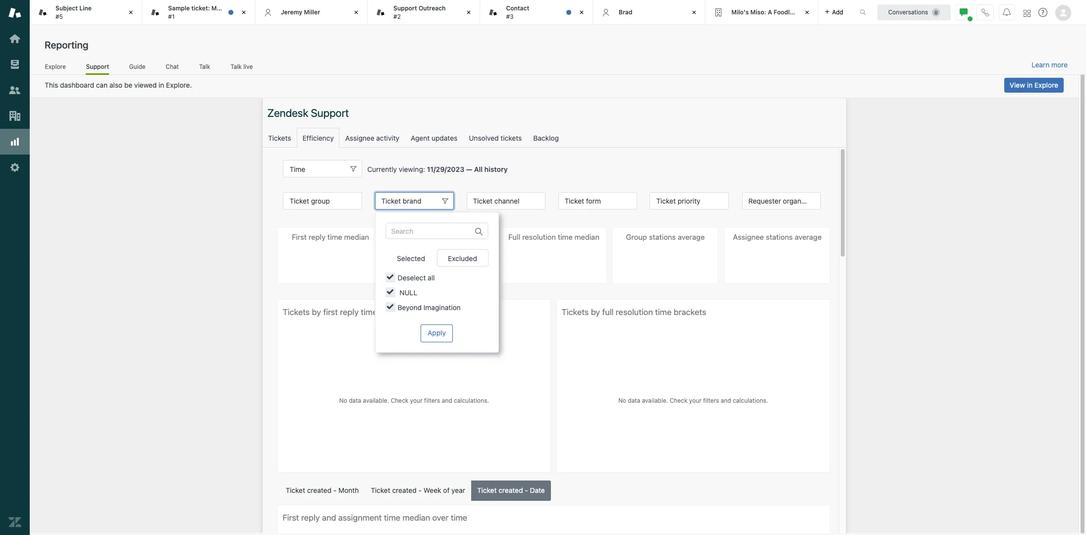 Task type: describe. For each thing, give the bounding box(es) containing it.
close image for tab containing support outreach
[[464, 7, 474, 17]]

conversations
[[889, 8, 929, 16]]

learn
[[1032, 61, 1050, 69]]

chat
[[166, 63, 179, 70]]

explore.
[[166, 81, 192, 89]]

#3
[[506, 13, 514, 20]]

zendesk products image
[[1024, 10, 1031, 17]]

close image inside brad tab
[[690, 7, 700, 17]]

add
[[833, 8, 844, 16]]

dashboard
[[60, 81, 94, 89]]

#1
[[168, 13, 175, 20]]

ticket:
[[192, 5, 210, 12]]

contact #3
[[506, 5, 530, 20]]

learn more link
[[1032, 61, 1069, 69]]

milo's
[[732, 8, 749, 16]]

zendesk support image
[[8, 6, 21, 19]]

live
[[244, 63, 253, 70]]

talk for talk
[[199, 63, 210, 70]]

view in explore button
[[1005, 78, 1065, 93]]

explore link
[[45, 63, 66, 73]]

support link
[[86, 63, 109, 75]]

talk for talk live
[[231, 63, 242, 70]]

chat link
[[166, 63, 179, 73]]

miso:
[[751, 8, 767, 16]]

#5
[[56, 13, 63, 20]]

learn more
[[1032, 61, 1069, 69]]

viewed
[[134, 81, 157, 89]]

tab containing sample ticket: meet the ticket
[[142, 0, 256, 25]]

outreach
[[419, 5, 446, 12]]

4 close image from the left
[[577, 7, 587, 17]]

subject
[[56, 5, 78, 12]]

support for support
[[86, 63, 109, 70]]

view
[[1010, 81, 1026, 89]]

view in explore
[[1010, 81, 1059, 89]]

more
[[1052, 61, 1069, 69]]

guide
[[129, 63, 146, 70]]

reporting
[[45, 39, 88, 51]]

contact
[[506, 5, 530, 12]]

main element
[[0, 0, 30, 536]]

miller
[[304, 8, 320, 16]]

meet
[[212, 5, 226, 12]]

#2
[[394, 13, 401, 20]]

1 close image from the left
[[126, 7, 136, 17]]

add button
[[819, 0, 850, 24]]

in inside "view in explore" button
[[1028, 81, 1033, 89]]



Task type: vqa. For each thing, say whether or not it's contained in the screenshot.
fourth Tab from right
yes



Task type: locate. For each thing, give the bounding box(es) containing it.
brad tab
[[593, 0, 706, 25]]

talk right chat
[[199, 63, 210, 70]]

0 horizontal spatial in
[[159, 81, 164, 89]]

close image left #1
[[126, 7, 136, 17]]

talk
[[199, 63, 210, 70], [231, 63, 242, 70]]

support up "can"
[[86, 63, 109, 70]]

3 close image from the left
[[464, 7, 474, 17]]

0 horizontal spatial support
[[86, 63, 109, 70]]

support
[[394, 5, 417, 12], [86, 63, 109, 70]]

talk live link
[[230, 63, 253, 73]]

close image
[[126, 7, 136, 17], [690, 7, 700, 17]]

admin image
[[8, 161, 21, 174]]

talk live
[[231, 63, 253, 70]]

5 close image from the left
[[803, 7, 812, 17]]

explore inside button
[[1035, 81, 1059, 89]]

jeremy
[[281, 8, 303, 16]]

foodlez
[[774, 8, 797, 16]]

organizations image
[[8, 110, 21, 122]]

in
[[159, 81, 164, 89], [1028, 81, 1033, 89]]

line
[[79, 5, 92, 12]]

tab containing contact
[[481, 0, 593, 25]]

1 tab from the left
[[30, 0, 142, 25]]

notifications image
[[1004, 8, 1012, 16]]

in right viewed
[[159, 81, 164, 89]]

can
[[96, 81, 108, 89]]

tabs tab list
[[30, 0, 850, 25]]

tab containing support outreach
[[368, 0, 481, 25]]

support inside support outreach #2
[[394, 5, 417, 12]]

close image right outreach
[[464, 7, 474, 17]]

views image
[[8, 58, 21, 71]]

close image right foodlez
[[803, 7, 812, 17]]

zendesk image
[[8, 516, 21, 529]]

close image left brad
[[577, 7, 587, 17]]

subsidiary
[[799, 8, 830, 16]]

also
[[109, 81, 123, 89]]

this
[[45, 81, 58, 89]]

sample ticket: meet the ticket #1
[[168, 5, 256, 20]]

milo's miso: a foodlez subsidiary tab
[[706, 0, 830, 25]]

get started image
[[8, 32, 21, 45]]

1 close image from the left
[[239, 7, 249, 17]]

0 horizontal spatial close image
[[126, 7, 136, 17]]

1 horizontal spatial close image
[[690, 7, 700, 17]]

close image for milo's miso: a foodlez subsidiary tab on the top right
[[803, 7, 812, 17]]

2 tab from the left
[[142, 0, 256, 25]]

this dashboard can also be viewed in explore.
[[45, 81, 192, 89]]

reporting image
[[8, 135, 21, 148]]

1 horizontal spatial support
[[394, 5, 417, 12]]

support up #2
[[394, 5, 417, 12]]

close image right the the
[[239, 7, 249, 17]]

1 vertical spatial support
[[86, 63, 109, 70]]

jeremy miller
[[281, 8, 320, 16]]

3 tab from the left
[[368, 0, 481, 25]]

1 horizontal spatial explore
[[1035, 81, 1059, 89]]

2 in from the left
[[1028, 81, 1033, 89]]

support outreach #2
[[394, 5, 446, 20]]

0 vertical spatial support
[[394, 5, 417, 12]]

1 horizontal spatial talk
[[231, 63, 242, 70]]

tab
[[30, 0, 142, 25], [142, 0, 256, 25], [368, 0, 481, 25], [481, 0, 593, 25]]

1 horizontal spatial in
[[1028, 81, 1033, 89]]

close image inside jeremy miller tab
[[352, 7, 362, 17]]

explore up this
[[45, 63, 66, 70]]

1 vertical spatial explore
[[1035, 81, 1059, 89]]

conversations button
[[878, 4, 952, 20]]

sample
[[168, 5, 190, 12]]

get help image
[[1039, 8, 1048, 17]]

guide link
[[129, 63, 146, 73]]

2 close image from the left
[[690, 7, 700, 17]]

close image for jeremy miller tab
[[352, 7, 362, 17]]

close image left #2
[[352, 7, 362, 17]]

1 in from the left
[[159, 81, 164, 89]]

2 talk from the left
[[231, 63, 242, 70]]

subject line #5
[[56, 5, 92, 20]]

close image left milo's
[[690, 7, 700, 17]]

be
[[124, 81, 132, 89]]

a
[[768, 8, 773, 16]]

talk left live
[[231, 63, 242, 70]]

in right view
[[1028, 81, 1033, 89]]

the
[[228, 5, 237, 12]]

tab containing subject line
[[30, 0, 142, 25]]

0 horizontal spatial explore
[[45, 63, 66, 70]]

2 close image from the left
[[352, 7, 362, 17]]

talk link
[[199, 63, 211, 73]]

explore
[[45, 63, 66, 70], [1035, 81, 1059, 89]]

milo's miso: a foodlez subsidiary
[[732, 8, 830, 16]]

0 horizontal spatial talk
[[199, 63, 210, 70]]

jeremy miller tab
[[255, 0, 368, 25]]

4 tab from the left
[[481, 0, 593, 25]]

support for support outreach #2
[[394, 5, 417, 12]]

0 vertical spatial explore
[[45, 63, 66, 70]]

1 talk from the left
[[199, 63, 210, 70]]

ticket
[[239, 5, 256, 12]]

customers image
[[8, 84, 21, 97]]

close image inside milo's miso: a foodlez subsidiary tab
[[803, 7, 812, 17]]

brad
[[619, 8, 633, 16]]

close image
[[239, 7, 249, 17], [352, 7, 362, 17], [464, 7, 474, 17], [577, 7, 587, 17], [803, 7, 812, 17]]

explore down learn more link
[[1035, 81, 1059, 89]]

button displays agent's chat status as online. image
[[960, 8, 968, 16]]



